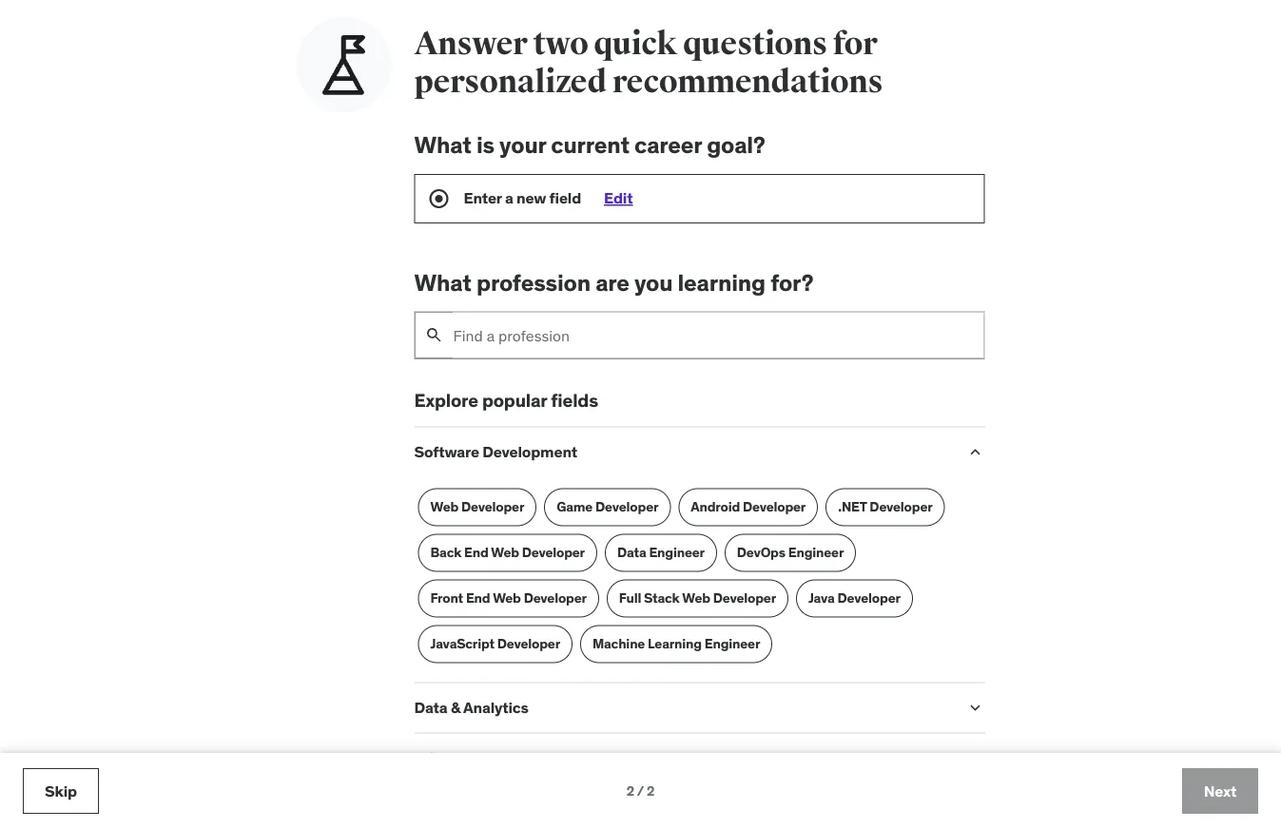 Task type: vqa. For each thing, say whether or not it's contained in the screenshot.
the of
no



Task type: describe. For each thing, give the bounding box(es) containing it.
what for what profession are you learning for?
[[414, 268, 472, 297]]

edit
[[604, 189, 633, 208]]

developer for .net developer
[[870, 499, 933, 516]]

enter
[[464, 189, 502, 208]]

devops engineer button
[[725, 534, 856, 572]]

developer for javascript developer
[[497, 636, 560, 653]]

back end web developer button
[[418, 534, 597, 572]]

machine learning engineer
[[593, 636, 760, 653]]

android
[[691, 499, 740, 516]]

two
[[533, 24, 588, 64]]

answer two quick questions for personalized recommendations
[[414, 24, 883, 102]]

what profession are you learning for?
[[414, 268, 814, 297]]

web for back
[[491, 545, 519, 562]]

goal?
[[707, 131, 765, 159]]

Find a profession text field
[[453, 313, 984, 359]]

front
[[430, 590, 463, 607]]

engineer down full stack web developer button
[[705, 636, 760, 653]]

web for front
[[493, 590, 521, 607]]

front end web developer
[[430, 590, 587, 607]]

fields
[[551, 389, 598, 412]]

back end web developer
[[430, 545, 585, 562]]

web developer button
[[418, 489, 537, 527]]

machine
[[593, 636, 645, 653]]

what is your current career goal?
[[414, 131, 765, 159]]

field
[[549, 189, 581, 208]]

analytics
[[463, 698, 529, 718]]

new
[[516, 189, 546, 208]]

1 2 from the left
[[626, 782, 634, 800]]

2 2 from the left
[[647, 782, 655, 800]]

.net developer
[[838, 499, 933, 516]]

small image for data & analytics
[[966, 699, 985, 718]]

data engineer button
[[605, 534, 717, 572]]

javascript developer button
[[418, 626, 573, 664]]

data for data & analytics
[[414, 698, 448, 718]]

you
[[634, 268, 673, 297]]

machine learning engineer button
[[580, 626, 773, 664]]

2 / 2
[[626, 782, 655, 800]]

skip link
[[23, 769, 99, 814]]

java developer
[[808, 590, 900, 607]]

back
[[430, 545, 461, 562]]

profession
[[476, 268, 591, 297]]

learning
[[648, 636, 702, 653]]

software
[[414, 442, 479, 462]]

java developer button
[[796, 580, 913, 618]]

small image for software development
[[966, 443, 985, 462]]

edit button
[[604, 189, 633, 208]]

javascript developer
[[430, 636, 560, 653]]

is
[[476, 131, 495, 159]]

game developer
[[557, 499, 658, 516]]

information
[[414, 748, 498, 768]]



Task type: locate. For each thing, give the bounding box(es) containing it.
data up full
[[617, 545, 646, 562]]

data inside button
[[617, 545, 646, 562]]

/
[[637, 782, 644, 800]]

developer for web developer
[[461, 499, 524, 516]]

engineer up stack
[[649, 545, 705, 562]]

developer right game
[[595, 499, 658, 516]]

2 small image from the top
[[966, 699, 985, 718]]

your
[[499, 131, 546, 159]]

game
[[557, 499, 593, 516]]

web up "front end web developer"
[[491, 545, 519, 562]]

end inside button
[[464, 545, 488, 562]]

answer
[[414, 24, 527, 64]]

game developer button
[[544, 489, 671, 527]]

quick
[[594, 24, 677, 64]]

developer inside java developer button
[[838, 590, 900, 607]]

1 horizontal spatial data
[[617, 545, 646, 562]]

developer
[[461, 499, 524, 516], [595, 499, 658, 516], [743, 499, 806, 516], [870, 499, 933, 516], [522, 545, 585, 562], [524, 590, 587, 607], [713, 590, 776, 607], [838, 590, 900, 607], [497, 636, 560, 653]]

developer inside web developer button
[[461, 499, 524, 516]]

1 vertical spatial what
[[414, 268, 472, 297]]

0 vertical spatial data
[[617, 545, 646, 562]]

2 vertical spatial small image
[[966, 749, 985, 768]]

developer for android developer
[[743, 499, 806, 516]]

next
[[1204, 781, 1237, 801]]

0 vertical spatial small image
[[966, 443, 985, 462]]

enter a new field
[[464, 189, 581, 208]]

software development button
[[414, 442, 951, 462]]

.net developer button
[[826, 489, 945, 527]]

career
[[634, 131, 702, 159]]

developer right .net
[[870, 499, 933, 516]]

what left the is
[[414, 131, 472, 159]]

personalized
[[414, 62, 607, 102]]

web developer
[[430, 499, 524, 516]]

a
[[505, 189, 513, 208]]

data & analytics
[[414, 698, 529, 718]]

developer inside the android developer button
[[743, 499, 806, 516]]

full stack web developer button
[[607, 580, 788, 618]]

developer up devops
[[743, 499, 806, 516]]

data & analytics button
[[414, 698, 951, 718]]

web right stack
[[682, 590, 710, 607]]

0 horizontal spatial data
[[414, 698, 448, 718]]

end for back
[[464, 545, 488, 562]]

front end web developer button
[[418, 580, 599, 618]]

web up back
[[430, 499, 459, 516]]

developer inside javascript developer button
[[497, 636, 560, 653]]

engineer up 'java'
[[788, 545, 844, 562]]

next button
[[1182, 769, 1258, 814]]

developer for java developer
[[838, 590, 900, 607]]

engineer
[[649, 545, 705, 562], [788, 545, 844, 562], [705, 636, 760, 653]]

web down back end web developer button
[[493, 590, 521, 607]]

small image for information technology
[[966, 749, 985, 768]]

information technology button
[[414, 748, 951, 768]]

end inside 'button'
[[466, 590, 490, 607]]

end
[[464, 545, 488, 562], [466, 590, 490, 607]]

data left the &
[[414, 698, 448, 718]]

2
[[626, 782, 634, 800], [647, 782, 655, 800]]

android developer button
[[678, 489, 818, 527]]

web for full
[[682, 590, 710, 607]]

submit search image
[[425, 326, 444, 345]]

information technology
[[414, 748, 582, 768]]

developer right 'java'
[[838, 590, 900, 607]]

developer for game developer
[[595, 499, 658, 516]]

3 small image from the top
[[966, 749, 985, 768]]

small image
[[966, 443, 985, 462], [966, 699, 985, 718], [966, 749, 985, 768]]

technology
[[500, 748, 582, 768]]

1 small image from the top
[[966, 443, 985, 462]]

1 horizontal spatial 2
[[647, 782, 655, 800]]

developer down devops
[[713, 590, 776, 607]]

1 vertical spatial end
[[466, 590, 490, 607]]

0 vertical spatial what
[[414, 131, 472, 159]]

for?
[[771, 268, 814, 297]]

full stack web developer
[[619, 590, 776, 607]]

developer inside front end web developer 'button'
[[524, 590, 587, 607]]

developer inside game developer button
[[595, 499, 658, 516]]

web inside button
[[682, 590, 710, 607]]

recommendations
[[612, 62, 883, 102]]

popular
[[482, 389, 547, 412]]

1 vertical spatial small image
[[966, 699, 985, 718]]

1 what from the top
[[414, 131, 472, 159]]

developer inside back end web developer button
[[522, 545, 585, 562]]

2 right /
[[647, 782, 655, 800]]

explore
[[414, 389, 478, 412]]

developer inside full stack web developer button
[[713, 590, 776, 607]]

web
[[430, 499, 459, 516], [491, 545, 519, 562], [493, 590, 521, 607], [682, 590, 710, 607]]

end right back
[[464, 545, 488, 562]]

web inside 'button'
[[493, 590, 521, 607]]

1 vertical spatial data
[[414, 698, 448, 718]]

what
[[414, 131, 472, 159], [414, 268, 472, 297]]

devops engineer
[[737, 545, 844, 562]]

full
[[619, 590, 641, 607]]

are
[[596, 268, 629, 297]]

engineer inside button
[[649, 545, 705, 562]]

end right front in the left of the page
[[466, 590, 490, 607]]

developer down game
[[522, 545, 585, 562]]

devops
[[737, 545, 786, 562]]

data for data engineer
[[617, 545, 646, 562]]

developer up "back end web developer"
[[461, 499, 524, 516]]

developer down front end web developer 'button' at bottom left
[[497, 636, 560, 653]]

2 what from the top
[[414, 268, 472, 297]]

developer inside .net developer button
[[870, 499, 933, 516]]

current
[[551, 131, 630, 159]]

&
[[451, 698, 460, 718]]

javascript
[[430, 636, 494, 653]]

for
[[833, 24, 877, 64]]

0 vertical spatial end
[[464, 545, 488, 562]]

java
[[808, 590, 835, 607]]

development
[[482, 442, 577, 462]]

end for front
[[466, 590, 490, 607]]

.net
[[838, 499, 867, 516]]

engineer for data engineer
[[649, 545, 705, 562]]

what for what is your current career goal?
[[414, 131, 472, 159]]

0 horizontal spatial 2
[[626, 782, 634, 800]]

software development
[[414, 442, 577, 462]]

stack
[[644, 590, 680, 607]]

engineer for devops engineer
[[788, 545, 844, 562]]

data
[[617, 545, 646, 562], [414, 698, 448, 718]]

android developer
[[691, 499, 806, 516]]

skip
[[45, 781, 77, 801]]

explore popular fields
[[414, 389, 598, 412]]

questions
[[683, 24, 827, 64]]

2 left /
[[626, 782, 634, 800]]

what up submit search 'icon'
[[414, 268, 472, 297]]

learning
[[678, 268, 766, 297]]

data engineer
[[617, 545, 705, 562]]

developer down back end web developer button
[[524, 590, 587, 607]]



